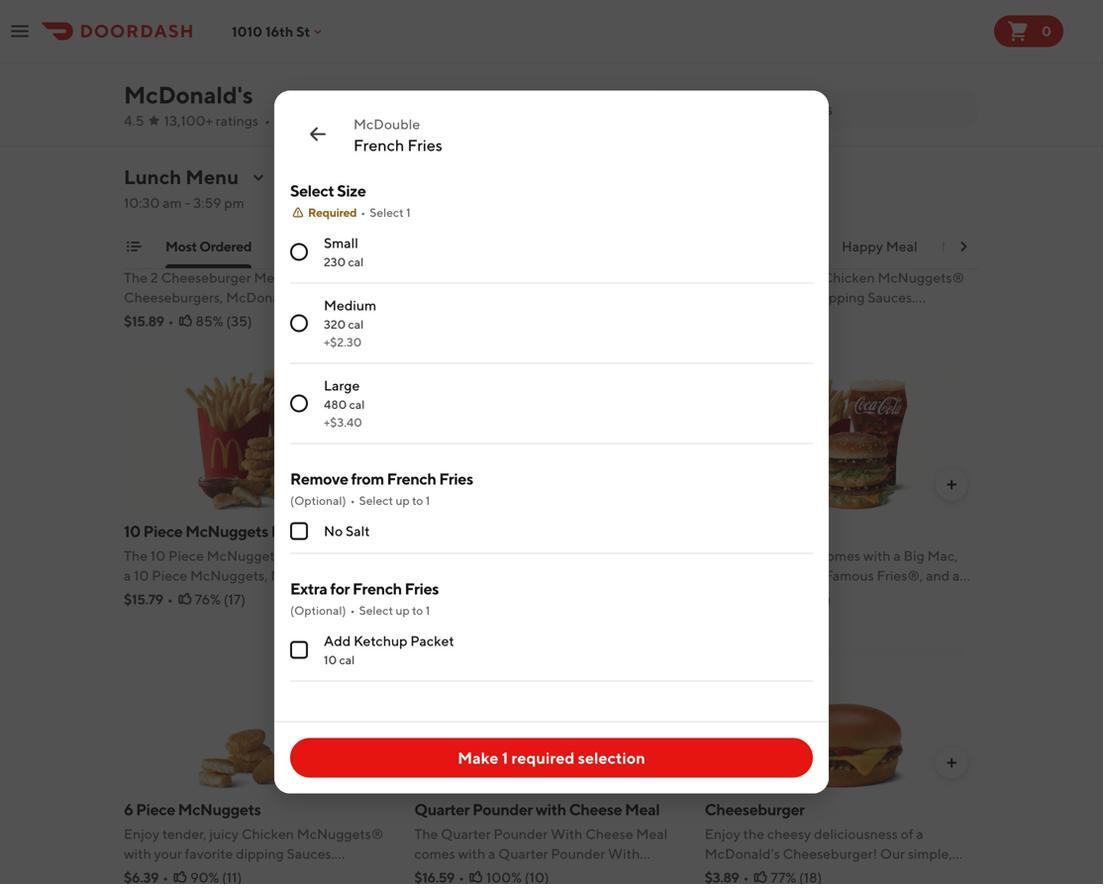 Task type: vqa. For each thing, say whether or not it's contained in the screenshot.
ratings
yes



Task type: describe. For each thing, give the bounding box(es) containing it.
quarter pounder with cheese meal
[[415, 801, 660, 819]]

13,100+ ratings •
[[164, 112, 271, 129]]

the kerwin frost box button
[[276, 237, 409, 269]]

make
[[458, 749, 499, 768]]

for
[[330, 580, 350, 598]]

$15.89 •
[[124, 313, 174, 329]]

no salt
[[324, 523, 370, 540]]

select up box
[[370, 206, 404, 219]]

meal left no
[[271, 522, 306, 541]]

90% (31)
[[777, 592, 831, 608]]

$15.89
[[124, 313, 164, 329]]

1010
[[232, 23, 263, 39]]

• inside select size group
[[361, 206, 366, 219]]

double cheeseburger image
[[415, 92, 689, 232]]

1010 16th st button
[[232, 23, 326, 39]]

cal for large
[[349, 398, 365, 412]]

big mac meal image
[[705, 370, 980, 511]]

(35)
[[226, 313, 252, 329]]

lunch
[[124, 165, 182, 189]]

76%
[[195, 592, 221, 608]]

0
[[1042, 23, 1052, 39]]

box
[[385, 238, 409, 255]]

fries inside the mcdouble french fries
[[408, 136, 443, 155]]

select up the "required"
[[290, 181, 334, 200]]

1 inside remove from french fries (optional) • select up to 1
[[426, 494, 430, 508]]

mccafé® coffees button
[[942, 237, 1057, 269]]

$4.49
[[415, 592, 450, 608]]

85% for 85% (35)
[[196, 313, 223, 329]]

none checkbox inside 'extra for french fries' group
[[290, 642, 308, 659]]

add item to cart image for 2 cheeseburger meal
[[363, 199, 379, 215]]

20 piece mcnuggets
[[705, 244, 853, 263]]

1 inside select size group
[[406, 206, 411, 219]]

10:30
[[124, 195, 160, 211]]

10:30 am - 3:59 pm
[[124, 195, 245, 211]]

0 button
[[995, 15, 1064, 47]]

the kerwin frost box
[[276, 238, 409, 255]]

required
[[308, 206, 357, 219]]

6 piece mcnuggets image
[[124, 649, 399, 789]]

No Salt checkbox
[[290, 523, 308, 541]]

medium 320 cal +$2.30
[[324, 297, 377, 349]]

small
[[324, 235, 359, 251]]

make 1 required selection
[[458, 749, 646, 768]]

ratings
[[216, 112, 259, 129]]

85% (85)
[[190, 35, 247, 51]]

happy
[[842, 238, 884, 255]]

size
[[337, 181, 366, 200]]

10 piece mcnuggets meal
[[124, 522, 306, 541]]

-
[[185, 195, 191, 211]]

• right $15.79
[[167, 592, 173, 608]]

extra for french fries group
[[290, 578, 813, 682]]

dashpass
[[298, 112, 360, 129]]

open menu image
[[8, 19, 32, 43]]

coffees
[[1008, 238, 1057, 255]]

+$3.40
[[324, 416, 362, 430]]

up for for
[[396, 604, 410, 618]]

230
[[324, 255, 346, 269]]

meal right cheese
[[625, 801, 660, 819]]

(85)
[[221, 35, 247, 51]]

• right dashpass
[[366, 112, 372, 129]]

1 horizontal spatial cheeseburger
[[705, 801, 805, 819]]

mccafé®
[[942, 238, 1005, 255]]

st
[[296, 23, 310, 39]]

selection
[[578, 749, 646, 768]]

select inside extra for french fries (optional) • select up to 1
[[359, 604, 393, 618]]

remove
[[290, 470, 348, 488]]

select size
[[290, 181, 366, 200]]

(optional) for extra
[[290, 604, 346, 618]]

add
[[324, 633, 351, 649]]

• right ratings
[[265, 112, 271, 129]]

cheeseburger image
[[705, 649, 980, 789]]

16th
[[265, 23, 294, 39]]

4.5
[[124, 112, 144, 129]]

• inside extra for french fries (optional) • select up to 1
[[350, 604, 355, 618]]

mcnuggets for 10 piece mcnuggets meal
[[185, 522, 268, 541]]

lunch menu
[[124, 165, 239, 189]]

to for remove from french fries
[[412, 494, 423, 508]]

piece for 10
[[143, 522, 183, 541]]

salt
[[346, 523, 370, 540]]

with
[[536, 801, 567, 819]]

add item to cart image for 10 piece mcnuggets meal
[[363, 477, 379, 493]]

0 horizontal spatial 10
[[124, 522, 141, 541]]

• inside remove from french fries (optional) • select up to 1
[[350, 494, 355, 508]]

0 vertical spatial mcdonald's
[[124, 81, 253, 109]]

pounder
[[473, 801, 533, 819]]

french inside the mcdouble french fries
[[354, 136, 405, 155]]

cal for medium
[[348, 318, 364, 331]]

1010 16th st
[[232, 23, 310, 39]]

back image
[[306, 122, 330, 146]]

$15.79 •
[[124, 592, 173, 608]]

1 horizontal spatial mcdonald's
[[378, 112, 453, 129]]

20 piece mcnuggets image
[[705, 92, 980, 232]]

320
[[324, 318, 346, 331]]

add ketchup packet 10 cal
[[324, 633, 455, 667]]

mcdouble image
[[415, 370, 689, 511]]

extra for french fries (optional) • select up to 1
[[290, 580, 439, 618]]

2 cheeseburger meal
[[124, 244, 273, 263]]

happy meal
[[842, 238, 918, 255]]



Task type: locate. For each thing, give the bounding box(es) containing it.
from
[[351, 470, 384, 488]]

french right for
[[353, 580, 402, 598]]

french for for
[[353, 580, 402, 598]]

2 up from the top
[[396, 604, 410, 618]]

mcdouble
[[354, 116, 420, 132]]

0 horizontal spatial mcdonald's
[[124, 81, 253, 109]]

$3.99 •
[[124, 35, 169, 51]]

up inside remove from french fries (optional) • select up to 1
[[396, 494, 410, 508]]

1 vertical spatial piece
[[143, 522, 183, 541]]

piece for 6
[[136, 801, 175, 819]]

$3.99
[[124, 35, 159, 51]]

2 cheeseburger meal image
[[124, 92, 399, 232]]

remove from french fries group
[[290, 468, 813, 554]]

kerwin
[[302, 238, 347, 255]]

mccafé® coffees
[[942, 238, 1057, 255]]

quarter pounder with cheese meal image
[[415, 649, 689, 789]]

mcnuggets right the 6 on the left bottom
[[178, 801, 261, 819]]

make 1 required selection button
[[290, 739, 813, 778]]

0 vertical spatial up
[[396, 494, 410, 508]]

2 (optional) from the top
[[290, 604, 346, 618]]

1 up $4.49
[[426, 494, 430, 508]]

select up ketchup at the left bottom
[[359, 604, 393, 618]]

small 230 cal
[[324, 235, 364, 269]]

large 480 cal +$3.40
[[324, 378, 365, 430]]

pm
[[224, 195, 245, 211]]

2 vertical spatial mcnuggets
[[178, 801, 261, 819]]

2 to from the top
[[412, 604, 423, 618]]

select inside remove from french fries (optional) • select up to 1
[[359, 494, 393, 508]]

cal inside add ketchup packet 10 cal
[[339, 653, 355, 667]]

meal right happy
[[887, 238, 918, 255]]

meal left the
[[238, 244, 273, 263]]

(17)
[[224, 592, 246, 608]]

(31)
[[809, 592, 831, 608]]

(optional) down the extra
[[290, 604, 346, 618]]

piece
[[727, 244, 767, 263], [143, 522, 183, 541], [136, 801, 175, 819]]

Item Search search field
[[695, 98, 964, 120]]

85% for 85% (85)
[[190, 35, 218, 51]]

cal down add
[[339, 653, 355, 667]]

0 vertical spatial cheeseburger
[[135, 244, 235, 263]]

mcnuggets for 20 piece mcnuggets
[[770, 244, 853, 263]]

2 vertical spatial french
[[353, 580, 402, 598]]

90%
[[777, 592, 806, 608]]

happy meal button
[[842, 237, 918, 269]]

cal inside small 230 cal
[[348, 255, 364, 269]]

• right $3.99
[[163, 35, 169, 51]]

• up add
[[350, 604, 355, 618]]

dashpass • mcdonald's
[[298, 112, 453, 129]]

fries for remove from french fries
[[439, 470, 473, 488]]

piece for 20
[[727, 244, 767, 263]]

fries for extra for french fries
[[405, 580, 439, 598]]

fries down mcdouble
[[408, 136, 443, 155]]

no
[[324, 523, 343, 540]]

select size group
[[290, 180, 813, 444]]

to inside extra for french fries (optional) • select up to 1
[[412, 604, 423, 618]]

quarter
[[415, 801, 470, 819]]

0 horizontal spatial cheeseburger
[[135, 244, 235, 263]]

1 vertical spatial up
[[396, 604, 410, 618]]

remove from french fries (optional) • select up to 1
[[290, 470, 473, 508]]

(optional) inside remove from french fries (optional) • select up to 1
[[290, 494, 346, 508]]

1 (optional) from the top
[[290, 494, 346, 508]]

1 up 'packet'
[[426, 604, 430, 618]]

medium
[[324, 297, 377, 314]]

$15.79
[[124, 592, 163, 608]]

6 piece mcnuggets
[[124, 801, 261, 819]]

• down from
[[350, 494, 355, 508]]

85% left (35)
[[196, 313, 223, 329]]

most ordered
[[165, 238, 252, 255]]

mcdonald's right dashpass
[[378, 112, 453, 129]]

0 vertical spatial 85%
[[190, 35, 218, 51]]

mcdonald's up 13,100+
[[124, 81, 253, 109]]

85% (35)
[[196, 313, 252, 329]]

mcdonald's
[[124, 81, 253, 109], [378, 112, 453, 129]]

am
[[163, 195, 182, 211]]

fries inside extra for french fries (optional) • select up to 1
[[405, 580, 439, 598]]

1
[[406, 206, 411, 219], [426, 494, 430, 508], [426, 604, 430, 618], [502, 749, 508, 768]]

• down size
[[361, 206, 366, 219]]

to inside remove from french fries (optional) • select up to 1
[[412, 494, 423, 508]]

1 vertical spatial fries
[[439, 470, 473, 488]]

french inside extra for french fries (optional) • select up to 1
[[353, 580, 402, 598]]

(optional)
[[290, 494, 346, 508], [290, 604, 346, 618]]

1 to from the top
[[412, 494, 423, 508]]

fries up 'packet'
[[405, 580, 439, 598]]

13,100+
[[164, 112, 213, 129]]

1 right the "make"
[[502, 749, 508, 768]]

piece up $15.79 • in the left bottom of the page
[[143, 522, 183, 541]]

480
[[324, 398, 347, 412]]

mcnuggets right 20
[[770, 244, 853, 263]]

1 vertical spatial (optional)
[[290, 604, 346, 618]]

cal down frost
[[348, 255, 364, 269]]

0 vertical spatial french
[[354, 136, 405, 155]]

1 vertical spatial to
[[412, 604, 423, 618]]

cal inside large 480 cal +$3.40
[[349, 398, 365, 412]]

french for from
[[387, 470, 436, 488]]

mcnuggets up 76% (17) on the left of the page
[[185, 522, 268, 541]]

0 vertical spatial mcnuggets
[[770, 244, 853, 263]]

the
[[276, 238, 299, 255]]

cheese
[[569, 801, 622, 819]]

french right from
[[387, 470, 436, 488]]

10
[[124, 522, 141, 541], [324, 653, 337, 667]]

large
[[324, 378, 360, 394]]

french down mcdouble
[[354, 136, 405, 155]]

select down from
[[359, 494, 393, 508]]

add item to cart image
[[363, 199, 379, 215], [363, 477, 379, 493], [944, 477, 960, 493], [944, 756, 960, 771]]

french inside remove from french fries (optional) • select up to 1
[[387, 470, 436, 488]]

0 vertical spatial 10
[[124, 522, 141, 541]]

cal right "480"
[[349, 398, 365, 412]]

packet
[[411, 633, 455, 649]]

None radio
[[290, 243, 308, 261], [290, 315, 308, 332], [290, 395, 308, 413], [290, 243, 308, 261], [290, 315, 308, 332], [290, 395, 308, 413]]

76% (17)
[[195, 592, 246, 608]]

french
[[354, 136, 405, 155], [387, 470, 436, 488], [353, 580, 402, 598]]

mcdouble french fries
[[354, 116, 443, 155]]

cal
[[348, 255, 364, 269], [348, 318, 364, 331], [349, 398, 365, 412], [339, 653, 355, 667]]

meal inside button
[[887, 238, 918, 255]]

(optional) for remove
[[290, 494, 346, 508]]

most
[[165, 238, 197, 255]]

1 vertical spatial mcdonald's
[[378, 112, 453, 129]]

• right $15.89
[[168, 313, 174, 329]]

piece right 20
[[727, 244, 767, 263]]

required
[[512, 749, 575, 768]]

(optional) inside extra for french fries (optional) • select up to 1
[[290, 604, 346, 618]]

1 up from the top
[[396, 494, 410, 508]]

1 inside extra for french fries (optional) • select up to 1
[[426, 604, 430, 618]]

None checkbox
[[290, 642, 308, 659]]

scroll menu navigation right image
[[956, 239, 972, 255]]

+$2.30
[[324, 335, 362, 349]]

6
[[124, 801, 133, 819]]

1 vertical spatial french
[[387, 470, 436, 488]]

mcnuggets for 6 piece mcnuggets
[[178, 801, 261, 819]]

fries
[[408, 136, 443, 155], [439, 470, 473, 488], [405, 580, 439, 598]]

1 vertical spatial 85%
[[196, 313, 223, 329]]

0 vertical spatial to
[[412, 494, 423, 508]]

3:59
[[193, 195, 222, 211]]

• select 1
[[361, 206, 411, 219]]

10 piece mcnuggets meal image
[[124, 370, 399, 511]]

10 down add
[[324, 653, 337, 667]]

0 vertical spatial fries
[[408, 136, 443, 155]]

2
[[124, 244, 133, 263]]

ketchup
[[354, 633, 408, 649]]

1 vertical spatial 10
[[324, 653, 337, 667]]

85%
[[190, 35, 218, 51], [196, 313, 223, 329]]

mcnuggets
[[770, 244, 853, 263], [185, 522, 268, 541], [178, 801, 261, 819]]

menu
[[186, 165, 239, 189]]

add item to cart image for cheeseburger
[[944, 756, 960, 771]]

ordered
[[199, 238, 252, 255]]

1 up box
[[406, 206, 411, 219]]

2 vertical spatial fries
[[405, 580, 439, 598]]

•
[[163, 35, 169, 51], [265, 112, 271, 129], [366, 112, 372, 129], [361, 206, 366, 219], [168, 313, 174, 329], [350, 494, 355, 508], [167, 592, 173, 608], [350, 604, 355, 618]]

up for from
[[396, 494, 410, 508]]

up inside extra for french fries (optional) • select up to 1
[[396, 604, 410, 618]]

to
[[412, 494, 423, 508], [412, 604, 423, 618]]

2 vertical spatial piece
[[136, 801, 175, 819]]

1 horizontal spatial 10
[[324, 653, 337, 667]]

fries right from
[[439, 470, 473, 488]]

85% left (85)
[[190, 35, 218, 51]]

1 vertical spatial cheeseburger
[[705, 801, 805, 819]]

10 inside add ketchup packet 10 cal
[[324, 653, 337, 667]]

cal for small
[[348, 255, 364, 269]]

1 inside make 1 required selection button
[[502, 749, 508, 768]]

dialog
[[274, 91, 829, 794]]

0 vertical spatial (optional)
[[290, 494, 346, 508]]

piece right the 6 on the left bottom
[[136, 801, 175, 819]]

(optional) down remove
[[290, 494, 346, 508]]

fries inside remove from french fries (optional) • select up to 1
[[439, 470, 473, 488]]

cal down medium
[[348, 318, 364, 331]]

20
[[705, 244, 725, 263]]

extra
[[290, 580, 327, 598]]

0 vertical spatial piece
[[727, 244, 767, 263]]

1 vertical spatial mcnuggets
[[185, 522, 268, 541]]

10 up $15.79
[[124, 522, 141, 541]]

cal inside medium 320 cal +$2.30
[[348, 318, 364, 331]]

to for extra for french fries
[[412, 604, 423, 618]]

dialog containing french fries
[[274, 91, 829, 794]]



